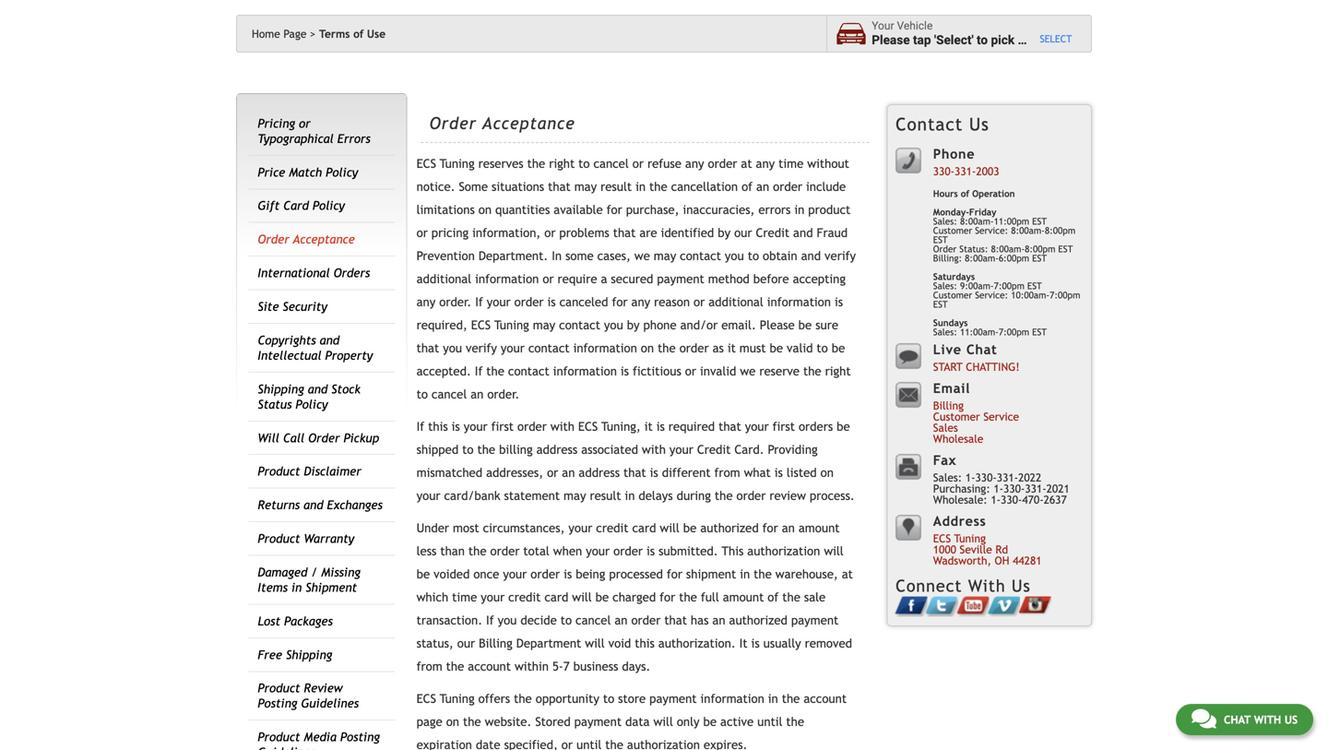Task type: vqa. For each thing, say whether or not it's contained in the screenshot.
WHEN at the left of page
yes



Task type: describe. For each thing, give the bounding box(es) containing it.
only
[[677, 715, 700, 729]]

what
[[744, 466, 771, 480]]

be left sure
[[799, 318, 812, 332]]

to inside under most circumstances, your credit card will be authorized for an amount less than the order total when your order is submitted. this authorization will be voided once your order is being processed for shipment in the warehouse, at which time your credit card will be charged for the full amount of the sale transaction. if you decide to cancel an order that has an authorized payment status, our billing department will void this authorization. it is usually removed from the account within 5-7 business days.
[[561, 613, 572, 627]]

1 vertical spatial right
[[825, 364, 851, 378]]

or inside pricing or typographical errors
[[299, 116, 311, 130]]

if right accepted.
[[475, 364, 483, 378]]

lost
[[258, 614, 280, 628]]

in
[[552, 249, 562, 263]]

1 vertical spatial shipping
[[286, 647, 332, 662]]

order down and/or
[[680, 341, 709, 355]]

and for shipping and stock status policy
[[308, 382, 328, 396]]

phone
[[933, 146, 975, 161]]

0 horizontal spatial right
[[549, 156, 575, 171]]

free shipping link
[[258, 647, 332, 662]]

7:00pm down the 6:00pm
[[994, 280, 1025, 291]]

0 horizontal spatial until
[[577, 738, 602, 750]]

is left the canceled
[[548, 295, 556, 309]]

customer inside email billing customer service sales wholesale
[[933, 410, 980, 423]]

is up the delays
[[650, 466, 658, 480]]

tuning inside "ecs tuning offers the opportunity to store payment information in the account page on the website. stored payment data will only be active until the expiration date specified, or until the authorization expires."
[[440, 692, 475, 706]]

gift card policy
[[258, 199, 345, 213]]

to left 'obtain'
[[748, 249, 759, 263]]

1- up wholesale:
[[966, 471, 976, 484]]

any up cancellation
[[685, 156, 704, 171]]

for down the secured
[[612, 295, 628, 309]]

providing
[[768, 442, 818, 457]]

quantities
[[495, 203, 550, 217]]

2 customer from the top
[[933, 290, 973, 300]]

rd
[[996, 543, 1008, 556]]

a inside ecs tuning reserves the right to cancel or refuse any order at any time without notice. some situations that may result in the cancellation of an order include limitations on quantities available for purchase, inaccuracies, errors in product or pricing information, or problems that are identified by our credit and fraud prevention department. in some cases, we may contact you to obtain and verify additional information or require a secured payment method before accepting any order. if your order is canceled for any reason or additional information is required, ecs tuning may contact you by phone and/or email. please be sure that you verify your contact information on the order as it must be valid to be accepted. if the contact information is fictitious or invalid we reserve the right to cancel an order.
[[601, 272, 607, 286]]

card/bank
[[444, 489, 501, 503]]

guidelines for review
[[301, 696, 359, 711]]

is right it
[[751, 636, 760, 651]]

for down review
[[763, 521, 778, 535]]

1 horizontal spatial 331-
[[997, 471, 1019, 484]]

for down submitted.
[[667, 567, 683, 581]]

product media posting guidelines
[[258, 730, 380, 750]]

our inside under most circumstances, your credit card will be authorized for an amount less than the order total when your order is submitted. this authorization will be voided once your order is being processed for shipment in the warehouse, at which time your credit card will be charged for the full amount of the sale transaction. if you decide to cancel an order that has an authorized payment status, our billing department will void this authorization. it is usually removed from the account within 5-7 business days.
[[457, 636, 475, 651]]

situations
[[492, 180, 544, 194]]

an down review
[[782, 521, 795, 535]]

payment inside ecs tuning reserves the right to cancel or refuse any order at any time without notice. some situations that may result in the cancellation of an order include limitations on quantities available for purchase, inaccuracies, errors in product or pricing information, or problems that are identified by our credit and fraud prevention department. in some cases, we may contact you to obtain and verify additional information or require a secured payment method before accepting any order. if your order is canceled for any reason or additional information is required, ecs tuning may contact you by phone and/or email. please be sure that you verify your contact information on the order as it must be valid to be accepted. if the contact information is fictitious or invalid we reserve the right to cancel an order.
[[657, 272, 705, 286]]

will inside "ecs tuning offers the opportunity to store payment information in the account page on the website. stored payment data will only be active until the expiration date specified, or until the authorization expires."
[[654, 715, 673, 729]]

decide
[[521, 613, 557, 627]]

of inside ecs tuning reserves the right to cancel or refuse any order at any time without notice. some situations that may result in the cancellation of an order include limitations on quantities available for purchase, inaccuracies, errors in product or pricing information, or problems that are identified by our credit and fraud prevention department. in some cases, we may contact you to obtain and verify additional information or require a secured payment method before accepting any order. if your order is canceled for any reason or additional information is required, ecs tuning may contact you by phone and/or email. please be sure that you verify your contact information on the order as it must be valid to be accepted. if the contact information is fictitious or invalid we reserve the right to cancel an order.
[[742, 180, 753, 194]]

the up situations
[[527, 156, 545, 171]]

be up reserve at the right of page
[[770, 341, 783, 355]]

in inside if this is your first order with ecs tuning, it is required that your first orders be shipped to the billing address associated with your credit card. providing mismatched addresses, or an address that is different from what is listed on your card/bank statement may result in delays during the order review process.
[[625, 489, 635, 503]]

your
[[872, 20, 894, 32]]

missing
[[321, 565, 361, 579]]

0 vertical spatial order.
[[439, 295, 472, 309]]

if inside under most circumstances, your credit card will be authorized for an amount less than the order total when your order is submitted. this authorization will be voided once your order is being processed for shipment in the warehouse, at which time your credit card will be charged for the full amount of the sale transaction. if you decide to cancel an order that has an authorized payment status, our billing department will void this authorization. it is usually removed from the account within 5-7 business days.
[[486, 613, 494, 627]]

product for product media posting guidelines
[[258, 730, 300, 744]]

will up warehouse,
[[824, 544, 844, 558]]

total
[[523, 544, 550, 558]]

1 vertical spatial 8:00pm
[[1025, 244, 1056, 254]]

an up errors
[[757, 180, 770, 194]]

the up once
[[469, 544, 487, 558]]

0 vertical spatial we
[[635, 249, 650, 263]]

different
[[662, 466, 711, 480]]

the left warehouse,
[[754, 567, 772, 581]]

1 vertical spatial by
[[627, 318, 640, 332]]

ecs tuning reserves the right to cancel or refuse any order at any time without notice. some situations that may result in the cancellation of an order include limitations on quantities available for purchase, inaccuracies, errors in product or pricing information, or problems that are identified by our credit and fraud prevention department. in some cases, we may contact you to obtain and verify additional information or require a secured payment method before accepting any order. if your order is canceled for any reason or additional information is required, ecs tuning may contact you by phone and/or email. please be sure that you verify your contact information on the order as it must be valid to be accepted. if the contact information is fictitious or invalid we reserve the right to cancel an order.
[[417, 156, 856, 401]]

ecs up notice.
[[417, 156, 436, 171]]

posting for product review posting guidelines
[[258, 696, 297, 711]]

specified,
[[504, 738, 558, 750]]

chat inside live chat start chatting!
[[967, 342, 998, 357]]

8:00am- up status:
[[960, 216, 994, 226]]

may down are on the left top of the page
[[654, 249, 676, 263]]

department
[[516, 636, 581, 651]]

void
[[609, 636, 631, 651]]

hours of operation monday-friday sales: 8:00am-11:00pm est customer service: 8:00am-8:00pm est order status: 8:00am-8:00pm est billing: 8:00am-6:00pm est saturdays sales: 9:00am-7:00pm est customer service: 10:00am-7:00pm est sundays sales: 11:00am-7:00pm est
[[933, 188, 1081, 337]]

330- down 2022
[[1001, 493, 1022, 506]]

international orders
[[258, 266, 370, 280]]

information up tuning,
[[553, 364, 617, 378]]

authorization.
[[659, 636, 736, 651]]

under most circumstances, your credit card will be authorized for an amount less than the order total when your order is submitted. this authorization will be voided once your order is being processed for shipment in the warehouse, at which time your credit card will be charged for the full amount of the sale transaction. if you decide to cancel an order that has an authorized payment status, our billing department will void this authorization. it is usually removed from the account within 5-7 business days.
[[417, 521, 853, 674]]

2003
[[976, 165, 1000, 177]]

any down the secured
[[632, 295, 651, 309]]

be up submitted.
[[683, 521, 697, 535]]

1 horizontal spatial chat
[[1224, 713, 1251, 726]]

tuning down department.
[[494, 318, 529, 332]]

1- right wholesale:
[[991, 493, 1001, 506]]

account inside under most circumstances, your credit card will be authorized for an amount less than the order total when your order is submitted. this authorization will be voided once your order is being processed for shipment in the warehouse, at which time your credit card will be charged for the full amount of the sale transaction. if you decide to cancel an order that has an authorized payment status, our billing department will void this authorization. it is usually removed from the account within 5-7 business days.
[[468, 659, 511, 674]]

within
[[515, 659, 549, 674]]

prevention
[[417, 249, 475, 263]]

accepted.
[[417, 364, 471, 378]]

order up processed in the bottom of the page
[[614, 544, 643, 558]]

notice.
[[417, 180, 455, 194]]

1 first from the left
[[491, 419, 514, 434]]

is left required
[[657, 419, 665, 434]]

monday-
[[933, 207, 970, 217]]

the down "usually"
[[782, 692, 800, 706]]

in right errors
[[795, 203, 805, 217]]

fax sales: 1-330-331-2022 purchasing: 1-330-331-2021 wholesale: 1-330-470-2637
[[933, 452, 1070, 506]]

331- inside the 'phone 330-331-2003'
[[955, 165, 976, 177]]

order up notice.
[[430, 114, 477, 133]]

us for connect
[[1012, 576, 1031, 595]]

to inside "ecs tuning offers the opportunity to store payment information in the account page on the website. stored payment data will only be active until the expiration date specified, or until the authorization expires."
[[603, 692, 615, 706]]

be down being
[[596, 590, 609, 604]]

the up "date"
[[463, 715, 481, 729]]

from inside under most circumstances, your credit card will be authorized for an amount less than the order total when your order is submitted. this authorization will be voided once your order is being processed for shipment in the warehouse, at which time your credit card will be charged for the full amount of the sale transaction. if you decide to cancel an order that has an authorized payment status, our billing department will void this authorization. it is usually removed from the account within 5-7 business days.
[[417, 659, 443, 674]]

reason
[[654, 295, 690, 309]]

this
[[722, 544, 744, 558]]

free
[[258, 647, 282, 662]]

be down less
[[417, 567, 430, 581]]

or inside "ecs tuning offers the opportunity to store payment information in the account page on the website. stored payment data will only be active until the expiration date specified, or until the authorization expires."
[[562, 738, 573, 750]]

be down sure
[[832, 341, 845, 355]]

billing inside under most circumstances, your credit card will be authorized for an amount less than the order total when your order is submitted. this authorization will be voided once your order is being processed for shipment in the warehouse, at which time your credit card will be charged for the full amount of the sale transaction. if you decide to cancel an order that has an authorized payment status, our billing department will void this authorization. it is usually removed from the account within 5-7 business days.
[[479, 636, 513, 651]]

0 horizontal spatial card
[[545, 590, 569, 604]]

is up processed in the bottom of the page
[[647, 544, 655, 558]]

11:00pm
[[994, 216, 1030, 226]]

service
[[984, 410, 1020, 423]]

connect
[[896, 576, 963, 595]]

in inside damaged / missing items in shipment
[[291, 580, 302, 595]]

order up cancellation
[[708, 156, 738, 171]]

policy inside shipping and stock status policy
[[296, 397, 328, 411]]

billing:
[[933, 253, 962, 263]]

order up errors
[[773, 180, 803, 194]]

chat with us link
[[1176, 704, 1314, 735]]

cases,
[[597, 249, 631, 263]]

customer service link
[[933, 410, 1020, 423]]

1 vertical spatial acceptance
[[293, 232, 355, 246]]

that inside under most circumstances, your credit card will be authorized for an amount less than the order total when your order is submitted. this authorization will be voided once your order is being processed for shipment in the warehouse, at which time your credit card will be charged for the full amount of the sale transaction. if you decide to cancel an order that has an authorized payment status, our billing department will void this authorization. it is usually removed from the account within 5-7 business days.
[[665, 613, 687, 627]]

fraud
[[817, 226, 848, 240]]

of inside under most circumstances, your credit card will be authorized for an amount less than the order total when your order is submitted. this authorization will be voided once your order is being processed for shipment in the warehouse, at which time your credit card will be charged for the full amount of the sale transaction. if you decide to cancel an order that has an authorized payment status, our billing department will void this authorization. it is usually removed from the account within 5-7 business days.
[[768, 590, 779, 604]]

international orders link
[[258, 266, 370, 280]]

the up purchase,
[[650, 180, 668, 194]]

is left fictitious
[[621, 364, 629, 378]]

email billing customer service sales wholesale
[[933, 380, 1020, 445]]

orders
[[334, 266, 370, 280]]

authorization inside under most circumstances, your credit card will be authorized for an amount less than the order total when your order is submitted. this authorization will be voided once your order is being processed for shipment in the warehouse, at which time your credit card will be charged for the full amount of the sale transaction. if you decide to cancel an order that has an authorized payment status, our billing department will void this authorization. it is usually removed from the account within 5-7 business days.
[[748, 544, 820, 558]]

copyrights and intellectual property link
[[258, 333, 373, 362]]

product for product disclaimer
[[258, 464, 300, 479]]

associated
[[581, 442, 638, 457]]

3 sales: from the top
[[933, 327, 958, 337]]

the right active
[[786, 715, 805, 729]]

1 vertical spatial address
[[579, 466, 620, 480]]

required
[[669, 419, 715, 434]]

0 vertical spatial cancel
[[594, 156, 629, 171]]

an down accepted.
[[471, 387, 484, 401]]

vehicle
[[1028, 33, 1068, 48]]

you down the canceled
[[604, 318, 623, 332]]

the right accepted.
[[486, 364, 505, 378]]

stored
[[535, 715, 571, 729]]

1 vertical spatial additional
[[709, 295, 764, 309]]

5-
[[553, 659, 563, 674]]

or left 'pricing'
[[417, 226, 428, 240]]

0 vertical spatial credit
[[596, 521, 629, 535]]

payment down opportunity
[[574, 715, 622, 729]]

product
[[808, 203, 851, 217]]

order down "gift"
[[258, 232, 289, 246]]

44281
[[1013, 554, 1042, 567]]

1- left 2022
[[994, 482, 1004, 495]]

330- left 2637
[[1004, 482, 1025, 495]]

2 service: from the top
[[975, 290, 1009, 300]]

be inside "ecs tuning offers the opportunity to store payment information in the account page on the website. stored payment data will only be active until the expiration date specified, or until the authorization expires."
[[703, 715, 717, 729]]

ecs inside "ecs tuning offers the opportunity to store payment information in the account page on the website. stored payment data will only be active until the expiration date specified, or until the authorization expires."
[[417, 692, 436, 706]]

0 vertical spatial verify
[[825, 249, 856, 263]]

in inside "ecs tuning offers the opportunity to store payment information in the account page on the website. stored payment data will only be active until the expiration date specified, or until the authorization expires."
[[768, 692, 778, 706]]

and for returns and exchanges
[[304, 498, 323, 512]]

1 vertical spatial with
[[642, 442, 666, 457]]

product warranty
[[258, 531, 354, 546]]

operation
[[972, 188, 1015, 199]]

page
[[417, 715, 443, 729]]

errors
[[759, 203, 791, 217]]

may inside if this is your first order with ecs tuning, it is required that your first orders be shipped to the billing address associated with your credit card. providing mismatched addresses, or an address that is different from what is listed on your card/bank statement may result in delays during the order review process.
[[564, 489, 586, 503]]

ecs inside if this is your first order with ecs tuning, it is required that your first orders be shipped to the billing address associated with your credit card. providing mismatched addresses, or an address that is different from what is listed on your card/bank statement may result in delays during the order review process.
[[578, 419, 598, 434]]

order down charged
[[631, 613, 661, 627]]

select link
[[1040, 33, 1072, 45]]

1 horizontal spatial amount
[[799, 521, 840, 535]]

to up available
[[579, 156, 590, 171]]

0 vertical spatial order acceptance
[[430, 114, 575, 133]]

any up errors
[[756, 156, 775, 171]]

wholesale:
[[933, 493, 988, 506]]

order up once
[[490, 544, 520, 558]]

sales link
[[933, 421, 958, 434]]

the left sale
[[783, 590, 801, 604]]

2637
[[1044, 493, 1067, 506]]

information down department.
[[475, 272, 539, 286]]

less
[[417, 544, 437, 558]]

ecs right required,
[[471, 318, 491, 332]]

the up website.
[[514, 692, 532, 706]]

in inside under most circumstances, your credit card will be authorized for an amount less than the order total when your order is submitted. this authorization will be voided once your order is being processed for shipment in the warehouse, at which time your credit card will be charged for the full amount of the sale transaction. if you decide to cancel an order that has an authorized payment status, our billing department will void this authorization. it is usually removed from the account within 5-7 business days.
[[740, 567, 750, 581]]

you up method
[[725, 249, 744, 263]]

account inside "ecs tuning offers the opportunity to store payment information in the account page on the website. stored payment data will only be active until the expiration date specified, or until the authorization expires."
[[804, 692, 847, 706]]

2021
[[1047, 482, 1070, 495]]

method
[[708, 272, 750, 286]]

circumstances,
[[483, 521, 565, 535]]

offers
[[478, 692, 510, 706]]

any up required,
[[417, 295, 436, 309]]

1 vertical spatial authorized
[[729, 613, 788, 627]]

in up purchase,
[[636, 180, 646, 194]]

0 horizontal spatial with
[[551, 419, 575, 434]]

result inside ecs tuning reserves the right to cancel or refuse any order at any time without notice. some situations that may result in the cancellation of an order include limitations on quantities available for purchase, inaccuracies, errors in product or pricing information, or problems that are identified by our credit and fraud prevention department. in some cases, we may contact you to obtain and verify additional information or require a secured payment method before accepting any order. if your order is canceled for any reason or additional information is required, ecs tuning may contact you by phone and/or email. please be sure that you verify your contact information on the order as it must be valid to be accepted. if the contact information is fictitious or invalid we reserve the right to cancel an order.
[[601, 180, 632, 194]]

330- up wholesale:
[[976, 471, 997, 484]]

will up business
[[585, 636, 605, 651]]

to down accepted.
[[417, 387, 428, 401]]

transaction.
[[417, 613, 483, 627]]

0 horizontal spatial order acceptance
[[258, 232, 355, 246]]

will down being
[[572, 590, 592, 604]]

you up accepted.
[[443, 341, 462, 355]]

secured
[[611, 272, 654, 286]]

oh
[[995, 554, 1010, 567]]

voided
[[434, 567, 470, 581]]

that up the delays
[[624, 466, 646, 480]]

or up in
[[545, 226, 556, 240]]

the down phone
[[658, 341, 676, 355]]

time inside ecs tuning reserves the right to cancel or refuse any order at any time without notice. some situations that may result in the cancellation of an order include limitations on quantities available for purchase, inaccuracies, errors in product or pricing information, or problems that are identified by our credit and fraud prevention department. in some cases, we may contact you to obtain and verify additional information or require a secured payment method before accepting any order. if your order is canceled for any reason or additional information is required, ecs tuning may contact you by phone and/or email. please be sure that you verify your contact information on the order as it must be valid to be accepted. if the contact information is fictitious or invalid we reserve the right to cancel an order.
[[779, 156, 804, 171]]

an up void
[[615, 613, 628, 627]]

an right has
[[713, 613, 726, 627]]

0 vertical spatial authorized
[[701, 521, 759, 535]]

order down department.
[[514, 295, 544, 309]]

live
[[933, 342, 962, 357]]

and/or
[[680, 318, 718, 332]]

typographical
[[258, 131, 334, 146]]

pickup
[[344, 431, 379, 445]]

ecs tuning offers the opportunity to store payment information in the account page on the website. stored payment data will only be active until the expiration date specified, or until the authorization expires.
[[417, 692, 847, 750]]

payment inside under most circumstances, your credit card will be authorized for an amount less than the order total when your order is submitted. this authorization will be voided once your order is being processed for shipment in the warehouse, at which time your credit card will be charged for the full amount of the sale transaction. if you decide to cancel an order that has an authorized payment status, our billing department will void this authorization. it is usually removed from the account within 5-7 business days.
[[791, 613, 839, 627]]

the left billing
[[477, 442, 496, 457]]

that up the card.
[[719, 419, 741, 434]]

on inside if this is your first order with ecs tuning, it is required that your first orders be shipped to the billing address associated with your credit card. providing mismatched addresses, or an address that is different from what is listed on your card/bank statement may result in delays during the order review process.
[[821, 466, 834, 480]]

items
[[258, 580, 288, 595]]

page
[[284, 27, 307, 40]]

days.
[[622, 659, 651, 674]]

at inside under most circumstances, your credit card will be authorized for an amount less than the order total when your order is submitted. this authorization will be voided once your order is being processed for shipment in the warehouse, at which time your credit card will be charged for the full amount of the sale transaction. if you decide to cancel an order that has an authorized payment status, our billing department will void this authorization. it is usually removed from the account within 5-7 business days.
[[842, 567, 853, 581]]

product disclaimer link
[[258, 464, 361, 479]]

to inside if this is your first order with ecs tuning, it is required that your first orders be shipped to the billing address associated with your credit card. providing mismatched addresses, or an address that is different from what is listed on your card/bank statement may result in delays during the order review process.
[[462, 442, 474, 457]]

and left fraud at the right top
[[793, 226, 813, 240]]

payment up only
[[650, 692, 697, 706]]

may up available
[[574, 180, 597, 194]]

or left refuse
[[633, 156, 644, 171]]

1 horizontal spatial by
[[718, 226, 731, 240]]

0 vertical spatial card
[[632, 521, 656, 535]]

7:00pm right 9:00am-
[[1050, 290, 1081, 300]]

0 vertical spatial 8:00pm
[[1045, 225, 1076, 236]]

6:00pm
[[999, 253, 1030, 263]]

1 vertical spatial cancel
[[432, 387, 467, 401]]

ecs inside address ecs tuning 1000 seville rd wadsworth, oh 44281
[[933, 532, 951, 545]]

an inside if this is your first order with ecs tuning, it is required that your first orders be shipped to the billing address associated with your credit card. providing mismatched addresses, or an address that is different from what is listed on your card/bank statement may result in delays during the order review process.
[[562, 466, 575, 480]]

billing inside email billing customer service sales wholesale
[[933, 399, 964, 412]]

media
[[304, 730, 337, 744]]

when
[[553, 544, 582, 558]]

if this is your first order with ecs tuning, it is required that your first orders be shipped to the billing address associated with your credit card. providing mismatched addresses, or an address that is different from what is listed on your card/bank statement may result in delays during the order review process.
[[417, 419, 855, 503]]

information down the accepting
[[767, 295, 831, 309]]



Task type: locate. For each thing, give the bounding box(es) containing it.
1 sales: from the top
[[933, 216, 958, 226]]

be inside if this is your first order with ecs tuning, it is required that your first orders be shipped to the billing address associated with your credit card. providing mismatched addresses, or an address that is different from what is listed on your card/bank statement may result in delays during the order review process.
[[837, 419, 850, 434]]

0 horizontal spatial credit
[[508, 590, 541, 604]]

are
[[640, 226, 657, 240]]

service: down friday
[[975, 225, 1009, 236]]

3 customer from the top
[[933, 410, 980, 423]]

phone 330-331-2003
[[933, 146, 1000, 177]]

1 horizontal spatial order acceptance
[[430, 114, 575, 133]]

sales: up "live"
[[933, 327, 958, 337]]

1 horizontal spatial from
[[715, 466, 740, 480]]

billing down "transaction."
[[479, 636, 513, 651]]

in down the damaged
[[291, 580, 302, 595]]

to right valid
[[817, 341, 828, 355]]

pick
[[991, 33, 1015, 48]]

is left being
[[564, 567, 572, 581]]

0 horizontal spatial billing
[[479, 636, 513, 651]]

1 vertical spatial card
[[545, 590, 569, 604]]

1 vertical spatial customer
[[933, 290, 973, 300]]

that left are on the left top of the page
[[613, 226, 636, 240]]

right down sure
[[825, 364, 851, 378]]

and up property
[[320, 333, 340, 347]]

1 vertical spatial credit
[[697, 442, 731, 457]]

1 horizontal spatial posting
[[340, 730, 380, 744]]

0 vertical spatial our
[[734, 226, 752, 240]]

the left the full
[[679, 590, 697, 604]]

delays
[[639, 489, 673, 503]]

address right billing
[[537, 442, 578, 457]]

330- inside the 'phone 330-331-2003'
[[933, 165, 955, 177]]

order down what
[[737, 489, 766, 503]]

first
[[491, 419, 514, 434], [773, 419, 795, 434]]

price match policy link
[[258, 165, 358, 179]]

2 horizontal spatial with
[[1254, 713, 1282, 726]]

0 horizontal spatial amount
[[723, 590, 764, 604]]

2 vertical spatial cancel
[[576, 613, 611, 627]]

we down must
[[740, 364, 756, 378]]

order. up required,
[[439, 295, 472, 309]]

price
[[258, 165, 285, 179]]

1 vertical spatial this
[[635, 636, 655, 651]]

0 vertical spatial posting
[[258, 696, 297, 711]]

or up typographical
[[299, 116, 311, 130]]

without
[[808, 156, 850, 171]]

0 horizontal spatial address
[[537, 442, 578, 457]]

returns and exchanges link
[[258, 498, 383, 512]]

1 service: from the top
[[975, 225, 1009, 236]]

that up available
[[548, 180, 571, 194]]

most
[[453, 521, 479, 535]]

or inside if this is your first order with ecs tuning, it is required that your first orders be shipped to the billing address associated with your credit card. providing mismatched addresses, or an address that is different from what is listed on your card/bank statement may result in delays during the order review process.
[[547, 466, 558, 480]]

listed
[[787, 466, 817, 480]]

on up process.
[[821, 466, 834, 480]]

2 horizontal spatial 331-
[[1025, 482, 1047, 495]]

before
[[754, 272, 789, 286]]

and for copyrights and intellectual property
[[320, 333, 340, 347]]

information inside "ecs tuning offers the opportunity to store payment information in the account page on the website. stored payment data will only be active until the expiration date specified, or until the authorization expires."
[[701, 692, 765, 706]]

be
[[799, 318, 812, 332], [770, 341, 783, 355], [832, 341, 845, 355], [837, 419, 850, 434], [683, 521, 697, 535], [417, 567, 430, 581], [596, 590, 609, 604], [703, 715, 717, 729]]

sales
[[933, 421, 958, 434]]

home
[[252, 27, 280, 40]]

and inside shipping and stock status policy
[[308, 382, 328, 396]]

1 product from the top
[[258, 464, 300, 479]]

a
[[1018, 33, 1025, 48], [601, 272, 607, 286]]

tuning down address
[[955, 532, 986, 545]]

cancel left refuse
[[594, 156, 629, 171]]

the right during
[[715, 489, 733, 503]]

invalid
[[700, 364, 737, 378]]

1 vertical spatial at
[[842, 567, 853, 581]]

is up sure
[[835, 295, 843, 309]]

the down the store
[[605, 738, 624, 750]]

for right available
[[607, 203, 622, 217]]

1 horizontal spatial time
[[779, 156, 804, 171]]

cancel inside under most circumstances, your credit card will be authorized for an amount less than the order total when your order is submitted. this authorization will be voided once your order is being processed for shipment in the warehouse, at which time your credit card will be charged for the full amount of the sale transaction. if you decide to cancel an order that has an authorized payment status, our billing department will void this authorization. it is usually removed from the account within 5-7 business days.
[[576, 613, 611, 627]]

0 vertical spatial account
[[468, 659, 511, 674]]

product inside product media posting guidelines
[[258, 730, 300, 744]]

statement
[[504, 489, 560, 503]]

will
[[660, 521, 680, 535], [824, 544, 844, 558], [572, 590, 592, 604], [585, 636, 605, 651], [654, 715, 673, 729]]

in down this
[[740, 567, 750, 581]]

additional up email. at the right top
[[709, 295, 764, 309]]

your vehicle please tap 'select' to pick a vehicle
[[872, 20, 1068, 48]]

wholesale link
[[933, 432, 984, 445]]

to inside your vehicle please tap 'select' to pick a vehicle
[[977, 33, 988, 48]]

1 horizontal spatial it
[[728, 341, 736, 355]]

order
[[708, 156, 738, 171], [773, 180, 803, 194], [514, 295, 544, 309], [680, 341, 709, 355], [518, 419, 547, 434], [737, 489, 766, 503], [490, 544, 520, 558], [614, 544, 643, 558], [531, 567, 560, 581], [631, 613, 661, 627]]

some
[[566, 249, 594, 263]]

us for chat
[[1285, 713, 1298, 726]]

addresses,
[[486, 466, 544, 480]]

1 horizontal spatial until
[[758, 715, 783, 729]]

sales: inside fax sales: 1-330-331-2022 purchasing: 1-330-331-2021 wholesale: 1-330-470-2637
[[933, 471, 962, 484]]

on inside "ecs tuning offers the opportunity to store payment information in the account page on the website. stored payment data will only be active until the expiration date specified, or until the authorization expires."
[[446, 715, 459, 729]]

cancel up void
[[576, 613, 611, 627]]

330-331-2003 link
[[933, 165, 1000, 177]]

this up days.
[[635, 636, 655, 651]]

account up offers
[[468, 659, 511, 674]]

sales: down fax
[[933, 471, 962, 484]]

the down status, on the bottom left of page
[[446, 659, 464, 674]]

cancel
[[594, 156, 629, 171], [432, 387, 467, 401], [576, 613, 611, 627]]

international
[[258, 266, 330, 280]]

a inside your vehicle please tap 'select' to pick a vehicle
[[1018, 33, 1025, 48]]

or
[[299, 116, 311, 130], [633, 156, 644, 171], [417, 226, 428, 240], [545, 226, 556, 240], [543, 272, 554, 286], [694, 295, 705, 309], [685, 364, 697, 378], [547, 466, 558, 480], [562, 738, 573, 750]]

removed
[[805, 636, 852, 651]]

policy for gift card policy
[[313, 199, 345, 213]]

it inside if this is your first order with ecs tuning, it is required that your first orders be shipped to the billing address associated with your credit card. providing mismatched addresses, or an address that is different from what is listed on your card/bank statement may result in delays during the order review process.
[[645, 419, 653, 434]]

product down returns
[[258, 531, 300, 546]]

if up the shipped
[[417, 419, 425, 434]]

order right call
[[308, 431, 340, 445]]

wadsworth,
[[933, 554, 992, 567]]

2 sales: from the top
[[933, 280, 958, 291]]

accepting
[[793, 272, 846, 286]]

0 vertical spatial until
[[758, 715, 783, 729]]

information up active
[[701, 692, 765, 706]]

4 product from the top
[[258, 730, 300, 744]]

and down product disclaimer link
[[304, 498, 323, 512]]

or up and/or
[[694, 295, 705, 309]]

1 vertical spatial posting
[[340, 730, 380, 744]]

the down valid
[[804, 364, 822, 378]]

comments image
[[1192, 708, 1217, 730]]

active
[[721, 715, 754, 729]]

1 horizontal spatial verify
[[825, 249, 856, 263]]

than
[[440, 544, 465, 558]]

product review posting guidelines link
[[258, 681, 359, 711]]

0 vertical spatial a
[[1018, 33, 1025, 48]]

time left without at the right of page
[[779, 156, 804, 171]]

returns and exchanges
[[258, 498, 383, 512]]

/
[[311, 565, 318, 579]]

1 vertical spatial order acceptance
[[258, 232, 355, 246]]

our inside ecs tuning reserves the right to cancel or refuse any order at any time without notice. some situations that may result in the cancellation of an order include limitations on quantities available for purchase, inaccuracies, errors in product or pricing information, or problems that are identified by our credit and fraud prevention department. in some cases, we may contact you to obtain and verify additional information or require a secured payment method before accepting any order. if your order is canceled for any reason or additional information is required, ecs tuning may contact you by phone and/or email. please be sure that you verify your contact information on the order as it must be valid to be accepted. if the contact information is fictitious or invalid we reserve the right to cancel an order.
[[734, 226, 752, 240]]

order inside hours of operation monday-friday sales: 8:00am-11:00pm est customer service: 8:00am-8:00pm est order status: 8:00am-8:00pm est billing: 8:00am-6:00pm est saturdays sales: 9:00am-7:00pm est customer service: 10:00am-7:00pm est sundays sales: 11:00am-7:00pm est
[[933, 244, 957, 254]]

processed
[[609, 567, 663, 581]]

expiration
[[417, 738, 472, 750]]

date
[[476, 738, 501, 750]]

and left stock
[[308, 382, 328, 396]]

9:00am-
[[960, 280, 994, 291]]

verify down fraud at the right top
[[825, 249, 856, 263]]

2 vertical spatial us
[[1285, 713, 1298, 726]]

1 vertical spatial verify
[[466, 341, 497, 355]]

posting inside product media posting guidelines
[[340, 730, 380, 744]]

1-
[[966, 471, 976, 484], [994, 482, 1004, 495], [991, 493, 1001, 506]]

0 horizontal spatial it
[[645, 419, 653, 434]]

please inside your vehicle please tap 'select' to pick a vehicle
[[872, 33, 910, 48]]

cancellation
[[671, 180, 738, 194]]

result inside if this is your first order with ecs tuning, it is required that your first orders be shipped to the billing address associated with your credit card. providing mismatched addresses, or an address that is different from what is listed on your card/bank statement may result in delays during the order review process.
[[590, 489, 621, 503]]

lost packages
[[258, 614, 333, 628]]

posting inside product review posting guidelines
[[258, 696, 297, 711]]

use
[[367, 27, 386, 40]]

2 first from the left
[[773, 419, 795, 434]]

call
[[283, 431, 305, 445]]

on up fictitious
[[641, 341, 654, 355]]

of inside hours of operation monday-friday sales: 8:00am-11:00pm est customer service: 8:00am-8:00pm est order status: 8:00am-8:00pm est billing: 8:00am-6:00pm est saturdays sales: 9:00am-7:00pm est customer service: 10:00am-7:00pm est sundays sales: 11:00am-7:00pm est
[[961, 188, 970, 199]]

for
[[607, 203, 622, 217], [612, 295, 628, 309], [763, 521, 778, 535], [667, 567, 683, 581], [660, 590, 676, 604]]

at inside ecs tuning reserves the right to cancel or refuse any order at any time without notice. some situations that may result in the cancellation of an order include limitations on quantities available for purchase, inaccuracies, errors in product or pricing information, or problems that are identified by our credit and fraud prevention department. in some cases, we may contact you to obtain and verify additional information or require a secured payment method before accepting any order. if your order is canceled for any reason or additional information is required, ecs tuning may contact you by phone and/or email. please be sure that you verify your contact information on the order as it must be valid to be accepted. if the contact information is fictitious or invalid we reserve the right to cancel an order.
[[741, 156, 752, 171]]

it right as
[[728, 341, 736, 355]]

product for product warranty
[[258, 531, 300, 546]]

purchase,
[[626, 203, 679, 217]]

returns
[[258, 498, 300, 512]]

0 vertical spatial chat
[[967, 342, 998, 357]]

1 vertical spatial result
[[590, 489, 621, 503]]

0 vertical spatial policy
[[326, 165, 358, 179]]

1 horizontal spatial order.
[[487, 387, 520, 401]]

if down department.
[[475, 295, 483, 309]]

order acceptance link
[[258, 232, 355, 246]]

4 sales: from the top
[[933, 471, 962, 484]]

by down inaccuracies,
[[718, 226, 731, 240]]

sales: down hours
[[933, 216, 958, 226]]

please inside ecs tuning reserves the right to cancel or refuse any order at any time without notice. some situations that may result in the cancellation of an order include limitations on quantities available for purchase, inaccuracies, errors in product or pricing information, or problems that are identified by our credit and fraud prevention department. in some cases, we may contact you to obtain and verify additional information or require a secured payment method before accepting any order. if your order is canceled for any reason or additional information is required, ecs tuning may contact you by phone and/or email. please be sure that you verify your contact information on the order as it must be valid to be accepted. if the contact information is fictitious or invalid we reserve the right to cancel an order.
[[760, 318, 795, 332]]

1 horizontal spatial our
[[734, 226, 752, 240]]

0 horizontal spatial chat
[[967, 342, 998, 357]]

0 horizontal spatial a
[[601, 272, 607, 286]]

order acceptance up the reserves
[[430, 114, 575, 133]]

0 vertical spatial credit
[[756, 226, 790, 240]]

product warranty link
[[258, 531, 354, 546]]

sure
[[816, 318, 839, 332]]

select
[[1040, 33, 1072, 45]]

0 horizontal spatial 331-
[[955, 165, 976, 177]]

product for product review posting guidelines
[[258, 681, 300, 695]]

0 vertical spatial amount
[[799, 521, 840, 535]]

and up the accepting
[[801, 249, 821, 263]]

on right page
[[446, 715, 459, 729]]

0 vertical spatial billing
[[933, 399, 964, 412]]

right up available
[[549, 156, 575, 171]]

posting for product media posting guidelines
[[340, 730, 380, 744]]

you inside under most circumstances, your credit card will be authorized for an amount less than the order total when your order is submitted. this authorization will be voided once your order is being processed for shipment in the warehouse, at which time your credit card will be charged for the full amount of the sale transaction. if you decide to cancel an order that has an authorized payment status, our billing department will void this authorization. it is usually removed from the account within 5-7 business days.
[[498, 613, 517, 627]]

0 horizontal spatial we
[[635, 249, 650, 263]]

3 product from the top
[[258, 681, 300, 695]]

address
[[933, 513, 987, 529]]

is right what
[[775, 466, 783, 480]]

1 horizontal spatial billing
[[933, 399, 964, 412]]

1 horizontal spatial acceptance
[[482, 114, 575, 133]]

acceptance up international orders link
[[293, 232, 355, 246]]

terms of use
[[319, 27, 386, 40]]

shipping inside shipping and stock status policy
[[258, 382, 304, 396]]

product
[[258, 464, 300, 479], [258, 531, 300, 546], [258, 681, 300, 695], [258, 730, 300, 744]]

that
[[548, 180, 571, 194], [613, 226, 636, 240], [417, 341, 439, 355], [719, 419, 741, 434], [624, 466, 646, 480], [665, 613, 687, 627]]

to left pick
[[977, 33, 988, 48]]

2 horizontal spatial us
[[1285, 713, 1298, 726]]

expires.
[[704, 738, 748, 750]]

an
[[757, 180, 770, 194], [471, 387, 484, 401], [562, 466, 575, 480], [782, 521, 795, 535], [615, 613, 628, 627], [713, 613, 726, 627]]

once
[[474, 567, 499, 581]]

site
[[258, 299, 279, 314]]

shipping
[[258, 382, 304, 396], [286, 647, 332, 662]]

card up the decide
[[545, 590, 569, 604]]

with up the different
[[642, 442, 666, 457]]

0 vertical spatial authorization
[[748, 544, 820, 558]]

product review posting guidelines
[[258, 681, 359, 711]]

1 vertical spatial from
[[417, 659, 443, 674]]

1 vertical spatial chat
[[1224, 713, 1251, 726]]

0 vertical spatial right
[[549, 156, 575, 171]]

0 vertical spatial from
[[715, 466, 740, 480]]

0 vertical spatial it
[[728, 341, 736, 355]]

1 vertical spatial guidelines
[[258, 745, 316, 750]]

11:00am-
[[960, 327, 999, 337]]

additional down prevention
[[417, 272, 472, 286]]

0 horizontal spatial additional
[[417, 272, 472, 286]]

shipping and stock status policy
[[258, 382, 361, 411]]

1 vertical spatial credit
[[508, 590, 541, 604]]

status:
[[960, 244, 989, 254]]

'select'
[[934, 33, 974, 48]]

0 vertical spatial shipping
[[258, 382, 304, 396]]

service: left the 10:00am-
[[975, 290, 1009, 300]]

guidelines inside product media posting guidelines
[[258, 745, 316, 750]]

1 vertical spatial order.
[[487, 387, 520, 401]]

reserves
[[478, 156, 524, 171]]

obtain
[[763, 249, 798, 263]]

may down in
[[533, 318, 556, 332]]

1 horizontal spatial credit
[[756, 226, 790, 240]]

credit inside if this is your first order with ecs tuning, it is required that your first orders be shipped to the billing address associated with your credit card. providing mismatched addresses, or an address that is different from what is listed on your card/bank statement may result in delays during the order review process.
[[697, 442, 731, 457]]

or left invalid
[[685, 364, 697, 378]]

an right addresses, at left
[[562, 466, 575, 480]]

1 horizontal spatial card
[[632, 521, 656, 535]]

credit up the decide
[[508, 590, 541, 604]]

10:00am-
[[1011, 290, 1050, 300]]

331-
[[955, 165, 976, 177], [997, 471, 1019, 484], [1025, 482, 1047, 495]]

0 horizontal spatial this
[[428, 419, 448, 434]]

authorization inside "ecs tuning offers the opportunity to store payment information in the account page on the website. stored payment data will only be active until the expiration date specified, or until the authorization expires."
[[627, 738, 700, 750]]

0 vertical spatial by
[[718, 226, 731, 240]]

0 vertical spatial service:
[[975, 225, 1009, 236]]

credit down required
[[697, 442, 731, 457]]

1 horizontal spatial first
[[773, 419, 795, 434]]

0 vertical spatial customer
[[933, 225, 973, 236]]

this up the shipped
[[428, 419, 448, 434]]

information,
[[472, 226, 541, 240]]

1 horizontal spatial we
[[740, 364, 756, 378]]

credit inside ecs tuning reserves the right to cancel or refuse any order at any time without notice. some situations that may result in the cancellation of an order include limitations on quantities available for purchase, inaccuracies, errors in product or pricing information, or problems that are identified by our credit and fraud prevention department. in some cases, we may contact you to obtain and verify additional information or require a secured payment method before accepting any order. if your order is canceled for any reason or additional information is required, ecs tuning may contact you by phone and/or email. please be sure that you verify your contact information on the order as it must be valid to be accepted. if the contact information is fictitious or invalid we reserve the right to cancel an order.
[[756, 226, 790, 240]]

tuning inside address ecs tuning 1000 seville rd wadsworth, oh 44281
[[955, 532, 986, 545]]

terms
[[319, 27, 350, 40]]

7:00pm
[[994, 280, 1025, 291], [1050, 290, 1081, 300], [999, 327, 1030, 337]]

7:00pm down the 10:00am-
[[999, 327, 1030, 337]]

0 horizontal spatial us
[[969, 114, 990, 134]]

credit up being
[[596, 521, 629, 535]]

2 product from the top
[[258, 531, 300, 546]]

0 horizontal spatial posting
[[258, 696, 297, 711]]

shipment
[[686, 567, 736, 581]]

0 horizontal spatial at
[[741, 156, 752, 171]]

first up billing
[[491, 419, 514, 434]]

which
[[417, 590, 449, 604]]

our
[[734, 226, 752, 240], [457, 636, 475, 651]]

payment up reason
[[657, 272, 705, 286]]

order up billing
[[518, 419, 547, 434]]

0 vertical spatial acceptance
[[482, 114, 575, 133]]

policy for price match policy
[[326, 165, 358, 179]]

damaged / missing items in shipment
[[258, 565, 361, 595]]

authorized up this
[[701, 521, 759, 535]]

submitted.
[[659, 544, 718, 558]]

guidelines for media
[[258, 745, 316, 750]]

order.
[[439, 295, 472, 309], [487, 387, 520, 401]]

billing
[[499, 442, 533, 457]]

it inside ecs tuning reserves the right to cancel or refuse any order at any time without notice. some situations that may result in the cancellation of an order include limitations on quantities available for purchase, inaccuracies, errors in product or pricing information, or problems that are identified by our credit and fraud prevention department. in some cases, we may contact you to obtain and verify additional information or require a secured payment method before accepting any order. if your order is canceled for any reason or additional information is required, ecs tuning may contact you by phone and/or email. please be sure that you verify your contact information on the order as it must be valid to be accepted. if the contact information is fictitious or invalid we reserve the right to cancel an order.
[[728, 341, 736, 355]]

you
[[725, 249, 744, 263], [604, 318, 623, 332], [443, 341, 462, 355], [498, 613, 517, 627]]

start chatting! link
[[933, 360, 1020, 373]]

is up the shipped
[[452, 419, 460, 434]]

pricing
[[258, 116, 295, 130]]

reserve
[[760, 364, 800, 378]]

authorization up warehouse,
[[748, 544, 820, 558]]

payment down sale
[[791, 613, 839, 627]]

8:00am- up the 6:00pm
[[1011, 225, 1045, 236]]

0 vertical spatial address
[[537, 442, 578, 457]]

1 vertical spatial policy
[[313, 199, 345, 213]]

posting right media
[[340, 730, 380, 744]]

address ecs tuning 1000 seville rd wadsworth, oh 44281
[[933, 513, 1042, 567]]

0 vertical spatial us
[[969, 114, 990, 134]]

0 horizontal spatial time
[[452, 590, 477, 604]]

product inside product review posting guidelines
[[258, 681, 300, 695]]

on down some
[[479, 203, 492, 217]]

0 vertical spatial please
[[872, 33, 910, 48]]

if inside if this is your first order with ecs tuning, it is required that your first orders be shipped to the billing address associated with your credit card. providing mismatched addresses, or an address that is different from what is listed on your card/bank statement may result in delays during the order review process.
[[417, 419, 425, 434]]

1 horizontal spatial credit
[[596, 521, 629, 535]]

1 vertical spatial service:
[[975, 290, 1009, 300]]

this inside if this is your first order with ecs tuning, it is required that your first orders be shipped to the billing address associated with your credit card. providing mismatched addresses, or an address that is different from what is listed on your card/bank statement may result in delays during the order review process.
[[428, 419, 448, 434]]

of up inaccuracies,
[[742, 180, 753, 194]]

8:00am- up 9:00am-
[[965, 253, 999, 263]]

1 vertical spatial please
[[760, 318, 795, 332]]

data
[[626, 715, 650, 729]]

tuning up some
[[440, 156, 475, 171]]

1 vertical spatial billing
[[479, 636, 513, 651]]

guidelines inside product review posting guidelines
[[301, 696, 359, 711]]

0 horizontal spatial acceptance
[[293, 232, 355, 246]]

0 vertical spatial result
[[601, 180, 632, 194]]

from inside if this is your first order with ecs tuning, it is required that your first orders be shipped to the billing address associated with your credit card. providing mismatched addresses, or an address that is different from what is listed on your card/bank statement may result in delays during the order review process.
[[715, 466, 740, 480]]

must
[[740, 341, 766, 355]]

packages
[[284, 614, 333, 628]]

of left the use
[[353, 27, 364, 40]]

1 horizontal spatial with
[[642, 442, 666, 457]]

please
[[872, 33, 910, 48], [760, 318, 795, 332]]

and inside the copyrights and intellectual property
[[320, 333, 340, 347]]

0 horizontal spatial our
[[457, 636, 475, 651]]

this inside under most circumstances, your credit card will be authorized for an amount less than the order total when your order is submitted. this authorization will be voided once your order is being processed for shipment in the warehouse, at which time your credit card will be charged for the full amount of the sale transaction. if you decide to cancel an order that has an authorized payment status, our billing department will void this authorization. it is usually removed from the account within 5-7 business days.
[[635, 636, 655, 651]]

time inside under most circumstances, your credit card will be authorized for an amount less than the order total when your order is submitted. this authorization will be voided once your order is being processed for shipment in the warehouse, at which time your credit card will be charged for the full amount of the sale transaction. if you decide to cancel an order that has an authorized payment status, our billing department will void this authorization. it is usually removed from the account within 5-7 business days.
[[452, 590, 477, 604]]

guidelines down media
[[258, 745, 316, 750]]

1 vertical spatial authorization
[[627, 738, 700, 750]]

1 customer from the top
[[933, 225, 973, 236]]

2 vertical spatial customer
[[933, 410, 980, 423]]

1 vertical spatial it
[[645, 419, 653, 434]]

0 horizontal spatial authorization
[[627, 738, 700, 750]]



